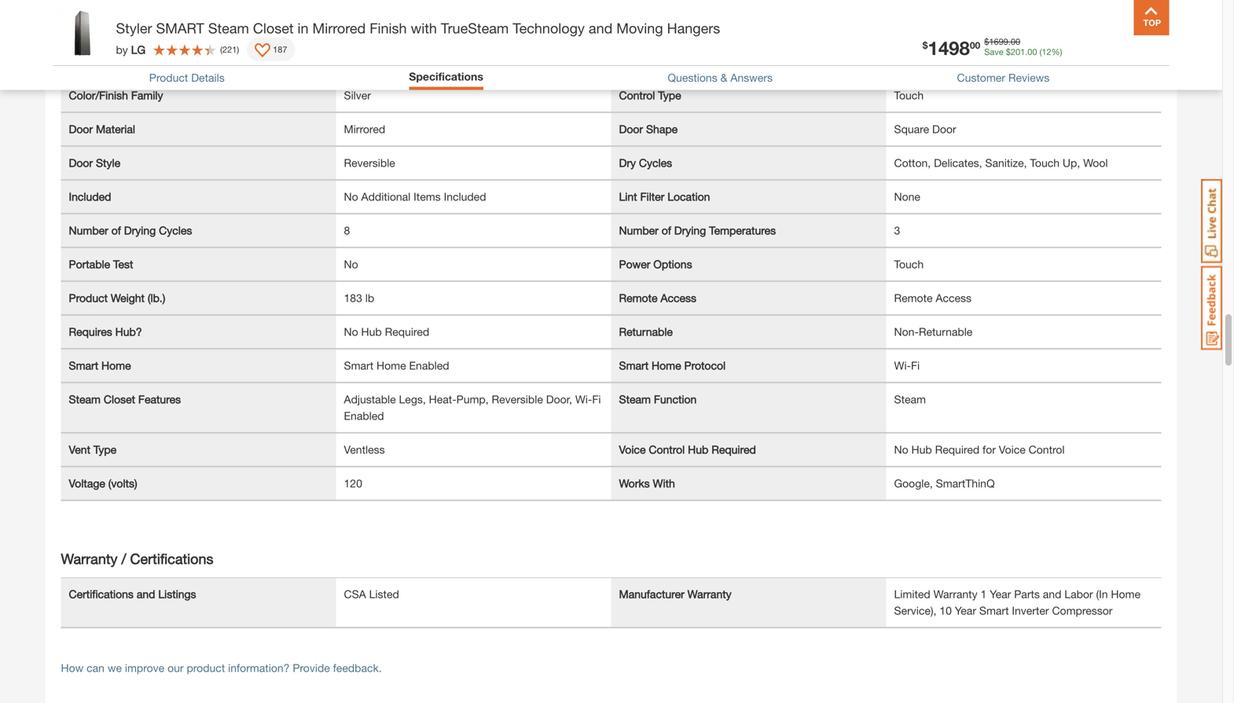 Task type: describe. For each thing, give the bounding box(es) containing it.
( 221 )
[[220, 44, 239, 55]]

wi-fi
[[894, 359, 920, 372]]

how can we improve our product information? provide feedback.
[[61, 662, 382, 675]]

2 access from the left
[[936, 292, 972, 305]]

labor
[[1065, 588, 1093, 601]]

type for control type
[[658, 89, 681, 102]]

non-returnable
[[894, 326, 973, 339]]

feedback link image
[[1201, 266, 1223, 351]]

no for no
[[344, 258, 358, 271]]

we
[[108, 662, 122, 675]]

0 vertical spatial certifications
[[130, 551, 213, 568]]

door right square
[[932, 123, 957, 136]]

1 horizontal spatial enabled
[[409, 359, 449, 372]]

ventless
[[344, 443, 385, 456]]

home for smart home enabled
[[377, 359, 406, 372]]

lint
[[619, 190, 637, 203]]

top button
[[1134, 0, 1170, 35]]

vent
[[69, 443, 90, 456]]

heat-
[[429, 393, 457, 406]]

capacity
[[69, 55, 112, 68]]

2 remote access from the left
[[894, 292, 972, 305]]

portable test
[[69, 258, 133, 271]]

none
[[894, 190, 921, 203]]

touch for control type
[[894, 89, 924, 102]]

limited
[[894, 588, 931, 601]]

0 horizontal spatial $
[[923, 39, 928, 50]]

home inside limited warranty 1 year parts and labor (in home service), 10 year smart inverter compressor
[[1111, 588, 1141, 601]]

1 horizontal spatial and
[[589, 20, 613, 37]]

8
[[344, 224, 350, 237]]

required for no hub required for voice control
[[935, 443, 980, 456]]

2 voice from the left
[[999, 443, 1026, 456]]

for
[[983, 443, 996, 456]]

limited warranty 1 year parts and labor (in home service), 10 year smart inverter compressor
[[894, 588, 1141, 618]]

service),
[[894, 605, 937, 618]]

steam for steam function
[[619, 393, 651, 406]]

number of drying temperatures
[[619, 224, 776, 237]]

weight
[[111, 292, 145, 305]]

mirror finish
[[894, 55, 955, 68]]

smart for smart home
[[69, 359, 98, 372]]

1 horizontal spatial .
[[1025, 47, 1028, 57]]

material
[[96, 123, 135, 136]]

drying for cycles
[[124, 224, 156, 237]]

smart for smart home enabled
[[344, 359, 374, 372]]

product image image
[[57, 8, 108, 59]]

technology
[[513, 20, 585, 37]]

touch for power options
[[894, 258, 924, 271]]

dryer
[[123, 55, 149, 68]]

-
[[115, 55, 120, 68]]

1 vertical spatial certifications
[[69, 588, 134, 601]]

(in
[[1096, 588, 1108, 601]]

183
[[344, 292, 362, 305]]

sanitize,
[[985, 157, 1027, 169]]

1 horizontal spatial 00
[[1011, 36, 1021, 47]]

by
[[116, 43, 128, 56]]

1 access from the left
[[661, 292, 697, 305]]

2 horizontal spatial 00
[[1028, 47, 1037, 57]]

appliance series
[[69, 21, 151, 34]]

manufacturer
[[619, 588, 685, 601]]

inverter
[[1012, 605, 1049, 618]]

certifications and listings
[[69, 588, 196, 601]]

0 vertical spatial finish
[[370, 20, 407, 37]]

number for number of drying cycles
[[69, 224, 108, 237]]

works with
[[619, 477, 675, 490]]

color/finish for color/finish
[[619, 55, 678, 68]]

location
[[668, 190, 710, 203]]

information?
[[228, 662, 290, 675]]

reviews
[[1009, 71, 1050, 84]]

items
[[414, 190, 441, 203]]

187
[[273, 44, 287, 55]]

door,
[[546, 393, 572, 406]]

0 vertical spatial reversible
[[344, 157, 395, 169]]

by lg
[[116, 43, 146, 56]]

smart home
[[69, 359, 131, 372]]

smart home enabled
[[344, 359, 449, 372]]

( inside '$ 1498 00 $ 1699 . 00 save $ 201 . 00 ( 12 %)'
[[1040, 47, 1042, 57]]

1699
[[989, 36, 1009, 47]]

/
[[121, 551, 126, 568]]

series
[[121, 21, 151, 34]]

listed
[[369, 588, 399, 601]]

family
[[131, 89, 163, 102]]

feedback.
[[333, 662, 382, 675]]

customer reviews
[[957, 71, 1050, 84]]

dry
[[619, 157, 636, 169]]

requires hub?
[[69, 326, 142, 339]]

google, smartthinq
[[894, 477, 995, 490]]

provide
[[293, 662, 330, 675]]

filter
[[640, 190, 665, 203]]

control right for
[[1029, 443, 1065, 456]]

portable
[[69, 258, 110, 271]]

221
[[222, 44, 237, 55]]

cotton, delicates, sanitize, touch up, wool
[[894, 157, 1108, 169]]

number for number of drying temperatures
[[619, 224, 659, 237]]

options
[[654, 258, 692, 271]]

improve
[[125, 662, 164, 675]]

1 horizontal spatial finish
[[927, 55, 955, 68]]

0 horizontal spatial 00
[[970, 39, 981, 50]]

hub for no hub required for voice control
[[912, 443, 932, 456]]

1 included from the left
[[69, 190, 111, 203]]

2 remote from the left
[[894, 292, 933, 305]]

appliance for appliance type
[[619, 21, 668, 34]]

smartthinq
[[936, 477, 995, 490]]

save
[[985, 47, 1004, 57]]

legs,
[[399, 393, 426, 406]]

home for smart home
[[101, 359, 131, 372]]

dry cycles
[[619, 157, 672, 169]]

no hub required
[[344, 326, 429, 339]]

how can we improve our product information? provide feedback. link
[[61, 662, 382, 675]]

0 horizontal spatial closet
[[104, 393, 135, 406]]

smart for smart home protocol
[[619, 359, 649, 372]]

0 horizontal spatial (
[[220, 44, 222, 55]]

warranty for limited warranty 1 year parts and labor (in home service), 10 year smart inverter compressor
[[934, 588, 978, 601]]

1 vertical spatial touch
[[1030, 157, 1060, 169]]

0 horizontal spatial and
[[137, 588, 155, 601]]

$ 1498 00 $ 1699 . 00 save $ 201 . 00 ( 12 %)
[[923, 36, 1063, 59]]

appliance for appliance series
[[69, 21, 118, 34]]

smart inside limited warranty 1 year parts and labor (in home service), 10 year smart inverter compressor
[[980, 605, 1009, 618]]

square
[[894, 123, 929, 136]]

steam for steam
[[894, 393, 926, 406]]

questions & answers
[[668, 71, 773, 84]]

7.4
[[344, 55, 359, 68]]

no for no hub required for voice control
[[894, 443, 909, 456]]

non-
[[894, 326, 919, 339]]

product details
[[149, 71, 225, 84]]

door for door shape
[[619, 123, 643, 136]]



Task type: vqa. For each thing, say whether or not it's contained in the screenshot.


Task type: locate. For each thing, give the bounding box(es) containing it.
hangers
[[667, 20, 720, 37]]

0 horizontal spatial voice
[[619, 443, 646, 456]]

1 voice from the left
[[619, 443, 646, 456]]

00 right 1699
[[1011, 36, 1021, 47]]

0 horizontal spatial included
[[69, 190, 111, 203]]

door
[[69, 123, 93, 136], [619, 123, 643, 136], [932, 123, 957, 136], [69, 157, 93, 169]]

1 vertical spatial type
[[658, 89, 681, 102]]

fi inside adjustable legs, heat-pump, reversible door, wi-fi enabled
[[592, 393, 601, 406]]

2 number from the left
[[619, 224, 659, 237]]

0 vertical spatial year
[[990, 588, 1011, 601]]

included
[[69, 190, 111, 203], [444, 190, 486, 203]]

finish right mirror
[[927, 55, 955, 68]]

home up steam function
[[652, 359, 681, 372]]

control type
[[619, 89, 681, 102]]

steam down smart home
[[69, 393, 101, 406]]

fi right door,
[[592, 393, 601, 406]]

1 vertical spatial reversible
[[492, 393, 543, 406]]

00 left 12
[[1028, 47, 1037, 57]]

hub down function
[[688, 443, 709, 456]]

test
[[113, 258, 133, 271]]

remote up non-
[[894, 292, 933, 305]]

cotton,
[[894, 157, 931, 169]]

touch down 3
[[894, 258, 924, 271]]

square door
[[894, 123, 957, 136]]

2 horizontal spatial $
[[1006, 47, 1011, 57]]

steam up ( 221 )
[[208, 20, 249, 37]]

1 vertical spatial color/finish
[[69, 89, 128, 102]]

door material
[[69, 123, 135, 136]]

0 horizontal spatial wi-
[[575, 393, 592, 406]]

2 horizontal spatial and
[[1043, 588, 1062, 601]]

1 vertical spatial finish
[[927, 55, 955, 68]]

cycles right dry
[[639, 157, 672, 169]]

closet up 187 dropdown button
[[253, 20, 294, 37]]

no
[[344, 190, 358, 203], [344, 258, 358, 271], [344, 326, 358, 339], [894, 443, 909, 456]]

0 vertical spatial wi-
[[894, 359, 911, 372]]

hub
[[361, 326, 382, 339], [688, 443, 709, 456], [912, 443, 932, 456]]

1 horizontal spatial $
[[985, 36, 989, 47]]

183 lb
[[344, 292, 374, 305]]

mirrored
[[313, 20, 366, 37], [344, 123, 385, 136]]

smart down requires at the left of the page
[[69, 359, 98, 372]]

cycles up (lb.)
[[159, 224, 192, 237]]

0 horizontal spatial reversible
[[344, 157, 395, 169]]

1 drying from the left
[[124, 224, 156, 237]]

voice
[[619, 443, 646, 456], [999, 443, 1026, 456]]

and inside limited warranty 1 year parts and labor (in home service), 10 year smart inverter compressor
[[1043, 588, 1062, 601]]

no up 8
[[344, 190, 358, 203]]

color/finish family
[[69, 89, 163, 102]]

reversible inside adjustable legs, heat-pump, reversible door, wi-fi enabled
[[492, 393, 543, 406]]

(volts)
[[108, 477, 137, 490]]

0 horizontal spatial of
[[111, 224, 121, 237]]

csa listed
[[344, 588, 399, 601]]

and
[[589, 20, 613, 37], [137, 588, 155, 601], [1043, 588, 1062, 601]]

appliance up capacity
[[69, 21, 118, 34]]

%)
[[1052, 47, 1063, 57]]

finish
[[370, 20, 407, 37], [927, 55, 955, 68]]

1498
[[928, 36, 970, 59]]

type right moving
[[671, 21, 694, 34]]

no up google,
[[894, 443, 909, 456]]

1 vertical spatial product
[[69, 292, 108, 305]]

closet down smart home
[[104, 393, 135, 406]]

returnable up smart home protocol
[[619, 326, 673, 339]]

returnable up wi-fi
[[919, 326, 973, 339]]

type
[[671, 21, 694, 34], [658, 89, 681, 102], [93, 443, 117, 456]]

120
[[344, 477, 362, 490]]

enabled
[[409, 359, 449, 372], [344, 410, 384, 423]]

1 horizontal spatial cycles
[[639, 157, 672, 169]]

enabled inside adjustable legs, heat-pump, reversible door, wi-fi enabled
[[344, 410, 384, 423]]

(
[[220, 44, 222, 55], [1040, 47, 1042, 57]]

color/finish up control type
[[619, 55, 678, 68]]

parts
[[1014, 588, 1040, 601]]

ft.)
[[173, 55, 186, 68]]

year
[[990, 588, 1011, 601], [955, 605, 976, 618]]

smart
[[69, 359, 98, 372], [344, 359, 374, 372], [619, 359, 649, 372], [980, 605, 1009, 618]]

required
[[385, 326, 429, 339], [712, 443, 756, 456], [935, 443, 980, 456]]

steam left function
[[619, 393, 651, 406]]

12
[[1042, 47, 1052, 57]]

finish right not on the left
[[370, 20, 407, 37]]

0 horizontal spatial required
[[385, 326, 429, 339]]

voltage (volts)
[[69, 477, 137, 490]]

1
[[981, 588, 987, 601]]

201
[[1011, 47, 1025, 57]]

smart up steam function
[[619, 359, 649, 372]]

no hub required for voice control
[[894, 443, 1065, 456]]

1 of from the left
[[111, 224, 121, 237]]

drying up test
[[124, 224, 156, 237]]

type for vent type
[[93, 443, 117, 456]]

door left style
[[69, 157, 93, 169]]

type for appliance type
[[671, 21, 694, 34]]

additional
[[361, 190, 411, 203]]

with
[[411, 20, 437, 37]]

style
[[96, 157, 120, 169]]

how
[[61, 662, 84, 675]]

live chat image
[[1201, 179, 1223, 263]]

function
[[654, 393, 697, 406]]

control up with
[[649, 443, 685, 456]]

and right parts
[[1043, 588, 1062, 601]]

0 horizontal spatial enabled
[[344, 410, 384, 423]]

0 vertical spatial fi
[[911, 359, 920, 372]]

display image
[[255, 43, 271, 59]]

listings
[[158, 588, 196, 601]]

0 vertical spatial enabled
[[409, 359, 449, 372]]

home for smart home protocol
[[652, 359, 681, 372]]

warranty / certifications
[[61, 551, 213, 568]]

wi- inside adjustable legs, heat-pump, reversible door, wi-fi enabled
[[575, 393, 592, 406]]

0 horizontal spatial color/finish
[[69, 89, 128, 102]]

warranty left /
[[61, 551, 118, 568]]

customer
[[957, 71, 1006, 84]]

00 left save
[[970, 39, 981, 50]]

1 horizontal spatial access
[[936, 292, 972, 305]]

and left moving
[[589, 20, 613, 37]]

0 horizontal spatial returnable
[[619, 326, 673, 339]]

1 horizontal spatial remote
[[894, 292, 933, 305]]

2 horizontal spatial required
[[935, 443, 980, 456]]

0 horizontal spatial number
[[69, 224, 108, 237]]

smart down 1
[[980, 605, 1009, 618]]

year right 1
[[990, 588, 1011, 601]]

control
[[619, 89, 655, 102], [649, 443, 685, 456], [1029, 443, 1065, 456]]

drying down the location
[[674, 224, 706, 237]]

certifications down /
[[69, 588, 134, 601]]

pump,
[[457, 393, 489, 406]]

0 horizontal spatial remote access
[[619, 292, 697, 305]]

of for temperatures
[[662, 224, 671, 237]]

no for no additional items included
[[344, 190, 358, 203]]

0 horizontal spatial .
[[1009, 36, 1011, 47]]

adjustable
[[344, 393, 396, 406]]

access up non-returnable
[[936, 292, 972, 305]]

( left )
[[220, 44, 222, 55]]

1 horizontal spatial closet
[[253, 20, 294, 37]]

0 horizontal spatial hub
[[361, 326, 382, 339]]

home down no hub required in the top of the page
[[377, 359, 406, 372]]

no up 183
[[344, 258, 358, 271]]

reversible
[[344, 157, 395, 169], [492, 393, 543, 406]]

0 horizontal spatial remote
[[619, 292, 658, 305]]

1 vertical spatial cycles
[[159, 224, 192, 237]]

2 included from the left
[[444, 190, 486, 203]]

1 horizontal spatial (
[[1040, 47, 1042, 57]]

$
[[985, 36, 989, 47], [923, 39, 928, 50], [1006, 47, 1011, 57]]

product for product details
[[149, 71, 188, 84]]

.
[[1009, 36, 1011, 47], [1025, 47, 1028, 57]]

smart
[[156, 20, 204, 37]]

number up power
[[619, 224, 659, 237]]

0 horizontal spatial product
[[69, 292, 108, 305]]

0 horizontal spatial year
[[955, 605, 976, 618]]

number
[[69, 224, 108, 237], [619, 224, 659, 237]]

0 horizontal spatial access
[[661, 292, 697, 305]]

steam down wi-fi
[[894, 393, 926, 406]]

0 horizontal spatial appliance
[[69, 21, 118, 34]]

appliance type
[[619, 21, 694, 34]]

0 vertical spatial mirrored
[[313, 20, 366, 37]]

1 returnable from the left
[[619, 326, 673, 339]]

1 horizontal spatial fi
[[911, 359, 920, 372]]

touch left up,
[[1030, 157, 1060, 169]]

$ left 201
[[985, 36, 989, 47]]

works
[[619, 477, 650, 490]]

not
[[344, 21, 362, 34]]

access down options on the right top
[[661, 292, 697, 305]]

home right (in
[[1111, 588, 1141, 601]]

1 horizontal spatial of
[[662, 224, 671, 237]]

hub up google,
[[912, 443, 932, 456]]

product for product weight (lb.)
[[69, 292, 108, 305]]

0 horizontal spatial fi
[[592, 393, 601, 406]]

1 remote from the left
[[619, 292, 658, 305]]

warranty for manufacturer warranty
[[688, 588, 732, 601]]

1 horizontal spatial remote access
[[894, 292, 972, 305]]

of down lint filter location on the top of page
[[662, 224, 671, 237]]

certifications
[[130, 551, 213, 568], [69, 588, 134, 601]]

reversible left door,
[[492, 393, 543, 406]]

silver
[[344, 89, 371, 102]]

questions
[[668, 71, 718, 84]]

hub for no hub required
[[361, 326, 382, 339]]

smart up adjustable
[[344, 359, 374, 372]]

warranty
[[61, 551, 118, 568], [688, 588, 732, 601], [934, 588, 978, 601]]

wi- right door,
[[575, 393, 592, 406]]

drying for temperatures
[[674, 224, 706, 237]]

and left listings
[[137, 588, 155, 601]]

remote access
[[619, 292, 697, 305], [894, 292, 972, 305]]

1 horizontal spatial voice
[[999, 443, 1026, 456]]

0 vertical spatial type
[[671, 21, 694, 34]]

mirrored up 7.4
[[313, 20, 366, 37]]

voice up works
[[619, 443, 646, 456]]

control up door shape
[[619, 89, 655, 102]]

can
[[87, 662, 105, 675]]

mirrored down silver on the top of the page
[[344, 123, 385, 136]]

number up portable
[[69, 224, 108, 237]]

warranty right manufacturer
[[688, 588, 732, 601]]

capacity - dryer (cu. ft.)
[[69, 55, 186, 68]]

fi down non-
[[911, 359, 920, 372]]

0 horizontal spatial warranty
[[61, 551, 118, 568]]

included right the items
[[444, 190, 486, 203]]

truesteam
[[441, 20, 509, 37]]

2 horizontal spatial hub
[[912, 443, 932, 456]]

(lb.)
[[148, 292, 165, 305]]

wool
[[1084, 157, 1108, 169]]

0 vertical spatial product
[[149, 71, 188, 84]]

power
[[619, 258, 651, 271]]

voice right for
[[999, 443, 1026, 456]]

0 vertical spatial color/finish
[[619, 55, 678, 68]]

year right 10
[[955, 605, 976, 618]]

included down door style
[[69, 190, 111, 203]]

remote access down power options
[[619, 292, 697, 305]]

shape
[[646, 123, 678, 136]]

1 number from the left
[[69, 224, 108, 237]]

hub down lb
[[361, 326, 382, 339]]

color/finish up door material
[[69, 89, 128, 102]]

1 horizontal spatial wi-
[[894, 359, 911, 372]]

1 vertical spatial fi
[[592, 393, 601, 406]]

door left material
[[69, 123, 93, 136]]

touch down mirror
[[894, 89, 924, 102]]

2 drying from the left
[[674, 224, 706, 237]]

google,
[[894, 477, 933, 490]]

0 vertical spatial cycles
[[639, 157, 672, 169]]

1 horizontal spatial number
[[619, 224, 659, 237]]

remote access up non-returnable
[[894, 292, 972, 305]]

1 appliance from the left
[[69, 21, 118, 34]]

1 horizontal spatial required
[[712, 443, 756, 456]]

no for no hub required
[[344, 326, 358, 339]]

voice control hub required
[[619, 443, 756, 456]]

details
[[191, 71, 225, 84]]

door left shape
[[619, 123, 643, 136]]

appliance
[[69, 21, 118, 34], [619, 21, 668, 34]]

door for door style
[[69, 157, 93, 169]]

door for door material
[[69, 123, 93, 136]]

no down 183
[[344, 326, 358, 339]]

mirror
[[894, 55, 923, 68]]

not applicable
[[344, 21, 417, 34]]

type right vent
[[93, 443, 117, 456]]

0 vertical spatial touch
[[894, 89, 924, 102]]

type down questions
[[658, 89, 681, 102]]

certifications up listings
[[130, 551, 213, 568]]

warranty inside limited warranty 1 year parts and labor (in home service), 10 year smart inverter compressor
[[934, 588, 978, 601]]

product
[[187, 662, 225, 675]]

1 vertical spatial closet
[[104, 393, 135, 406]]

reversible up additional
[[344, 157, 395, 169]]

power options
[[619, 258, 692, 271]]

$ right save
[[1006, 47, 1011, 57]]

appliance up control type
[[619, 21, 668, 34]]

. left 12
[[1025, 47, 1028, 57]]

required for no hub required
[[385, 326, 429, 339]]

1 horizontal spatial drying
[[674, 224, 706, 237]]

temperatures
[[709, 224, 776, 237]]

applicable
[[365, 21, 417, 34]]

vent type
[[69, 443, 117, 456]]

1 horizontal spatial hub
[[688, 443, 709, 456]]

1 horizontal spatial warranty
[[688, 588, 732, 601]]

1 vertical spatial wi-
[[575, 393, 592, 406]]

2 vertical spatial touch
[[894, 258, 924, 271]]

of up test
[[111, 224, 121, 237]]

1 horizontal spatial year
[[990, 588, 1011, 601]]

1 horizontal spatial reversible
[[492, 393, 543, 406]]

enabled up heat-
[[409, 359, 449, 372]]

touch
[[894, 89, 924, 102], [1030, 157, 1060, 169], [894, 258, 924, 271]]

moving
[[617, 20, 663, 37]]

1 horizontal spatial included
[[444, 190, 486, 203]]

csa
[[344, 588, 366, 601]]

1 horizontal spatial appliance
[[619, 21, 668, 34]]

0 horizontal spatial drying
[[124, 224, 156, 237]]

2 vertical spatial type
[[93, 443, 117, 456]]

1 vertical spatial mirrored
[[344, 123, 385, 136]]

warranty up 10
[[934, 588, 978, 601]]

2 appliance from the left
[[619, 21, 668, 34]]

1 vertical spatial year
[[955, 605, 976, 618]]

2 returnable from the left
[[919, 326, 973, 339]]

wi- down non-
[[894, 359, 911, 372]]

. right save
[[1009, 36, 1011, 47]]

features
[[138, 393, 181, 406]]

0 horizontal spatial finish
[[370, 20, 407, 37]]

0 vertical spatial closet
[[253, 20, 294, 37]]

1 vertical spatial enabled
[[344, 410, 384, 423]]

1 horizontal spatial color/finish
[[619, 55, 678, 68]]

home
[[101, 359, 131, 372], [377, 359, 406, 372], [652, 359, 681, 372], [1111, 588, 1141, 601]]

door style
[[69, 157, 120, 169]]

steam for steam closet features
[[69, 393, 101, 406]]

of for cycles
[[111, 224, 121, 237]]

enabled down adjustable
[[344, 410, 384, 423]]

1 remote access from the left
[[619, 292, 697, 305]]

1 horizontal spatial product
[[149, 71, 188, 84]]

door shape
[[619, 123, 678, 136]]

)
[[237, 44, 239, 55]]

2 of from the left
[[662, 224, 671, 237]]

product down portable
[[69, 292, 108, 305]]

$ up mirror finish
[[923, 39, 928, 50]]

color/finish for color/finish family
[[69, 89, 128, 102]]

home up steam closet features
[[101, 359, 131, 372]]

voltage
[[69, 477, 105, 490]]

2 horizontal spatial warranty
[[934, 588, 978, 601]]

( left %) on the right top
[[1040, 47, 1042, 57]]

remote down power
[[619, 292, 658, 305]]

0 horizontal spatial cycles
[[159, 224, 192, 237]]

product down (cu.
[[149, 71, 188, 84]]

1 horizontal spatial returnable
[[919, 326, 973, 339]]

steam closet features
[[69, 393, 181, 406]]



